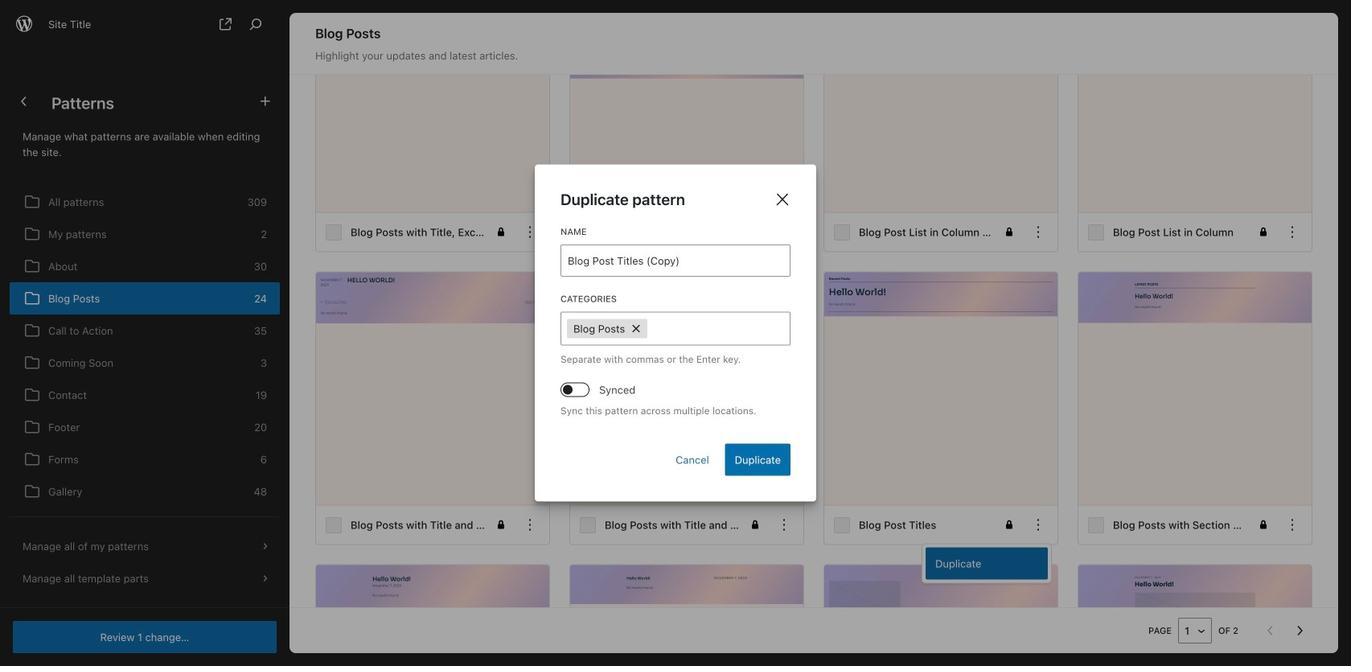 Task type: vqa. For each thing, say whether or not it's contained in the screenshot.
4th "menu item" from the bottom
no



Task type: locate. For each thing, give the bounding box(es) containing it.
menu item
[[926, 547, 1048, 580]]

remove item image
[[627, 319, 646, 338]]

group
[[926, 547, 1048, 580]]

document
[[535, 165, 816, 502]]

My pattern text field
[[561, 244, 791, 277]]

close image
[[773, 190, 792, 209]]



